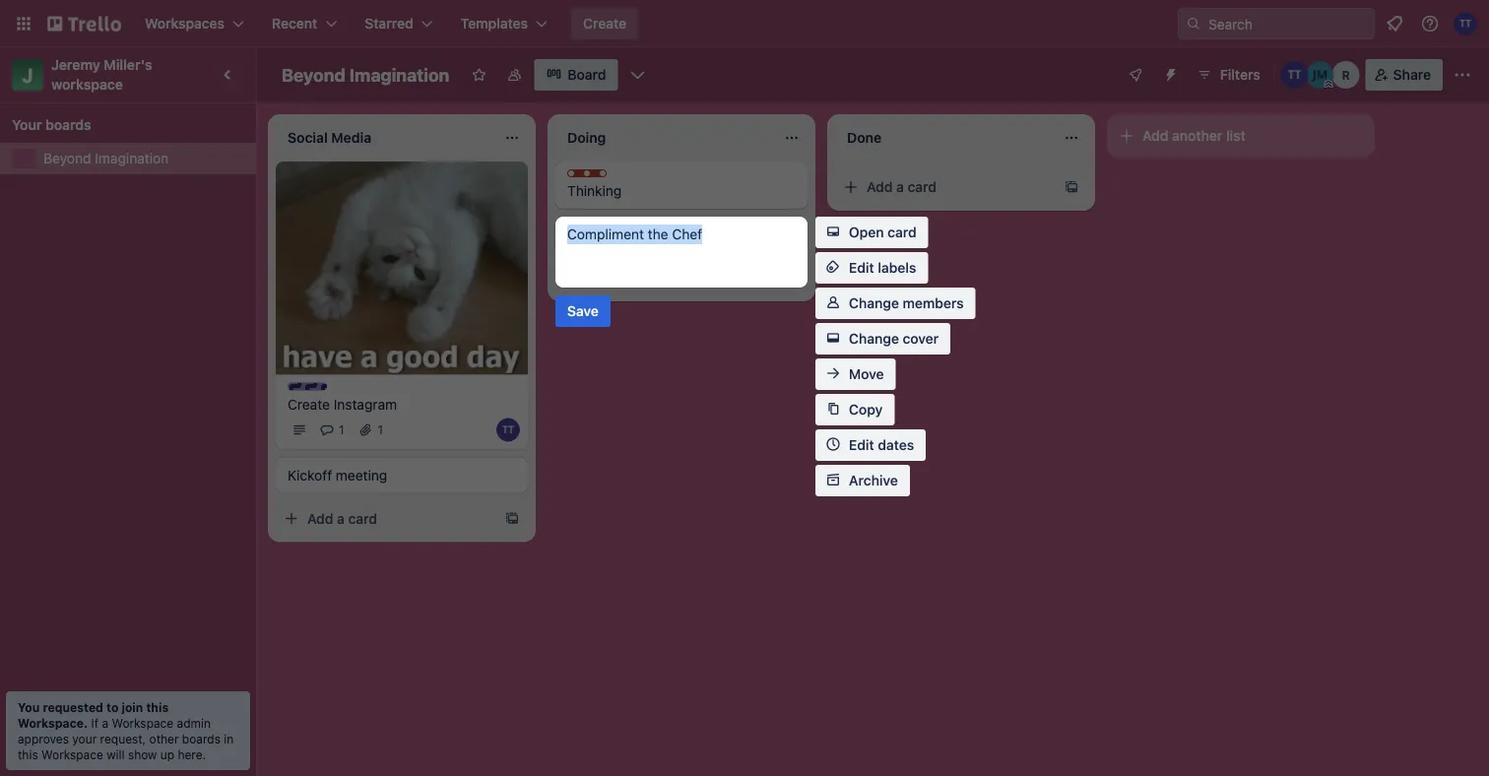 Task type: locate. For each thing, give the bounding box(es) containing it.
0 vertical spatial edit
[[849, 260, 875, 276]]

change
[[849, 295, 900, 311], [849, 331, 900, 347]]

0 vertical spatial add
[[1143, 128, 1169, 144]]

2 horizontal spatial a
[[897, 179, 905, 195]]

0 vertical spatial terry turtle (terryturtle) image
[[1282, 61, 1309, 89]]

0 vertical spatial beyond imagination
[[282, 64, 450, 85]]

r button
[[1333, 61, 1361, 89]]

show
[[128, 748, 157, 762]]

add for add a card button for create from template… icon
[[867, 179, 893, 195]]

terry turtle (terryturtle) image
[[1282, 61, 1309, 89], [497, 418, 520, 442]]

1 vertical spatial card
[[888, 224, 917, 240]]

1 vertical spatial this
[[18, 748, 38, 762]]

other
[[149, 732, 179, 746]]

archive
[[849, 473, 899, 489]]

change inside button
[[849, 331, 900, 347]]

thinking link
[[568, 181, 796, 201]]

create up board
[[583, 15, 627, 32]]

0 notifications image
[[1384, 12, 1407, 35]]

1 vertical spatial add
[[867, 179, 893, 195]]

card up open card
[[908, 179, 937, 195]]

boards right your
[[45, 117, 91, 133]]

create for create
[[583, 15, 627, 32]]

this right the join
[[146, 701, 169, 714]]

add a card up open card
[[867, 179, 937, 195]]

0 vertical spatial workspace
[[112, 716, 174, 730]]

edit
[[849, 260, 875, 276], [849, 437, 875, 453]]

filters button
[[1191, 59, 1267, 91]]

1 horizontal spatial imagination
[[350, 64, 450, 85]]

color: purple, title: none image
[[288, 383, 327, 391]]

boards down admin
[[182, 732, 221, 746]]

0 horizontal spatial this
[[18, 748, 38, 762]]

edit left dates
[[849, 437, 875, 453]]

edit left the labels
[[849, 260, 875, 276]]

1 vertical spatial edit
[[849, 437, 875, 453]]

change members
[[849, 295, 964, 311]]

add up open card
[[867, 179, 893, 195]]

add left another
[[1143, 128, 1169, 144]]

2 edit from the top
[[849, 437, 875, 453]]

0 vertical spatial add a card button
[[836, 171, 1056, 203]]

a down kickoff meeting
[[337, 510, 345, 527]]

1 horizontal spatial workspace
[[112, 716, 174, 730]]

1 horizontal spatial 1
[[378, 423, 383, 437]]

1 1 from the left
[[339, 423, 344, 437]]

card down meeting
[[348, 510, 377, 527]]

change inside "button"
[[849, 295, 900, 311]]

1 vertical spatial change
[[849, 331, 900, 347]]

change for change cover
[[849, 331, 900, 347]]

kickoff meeting link
[[288, 466, 516, 485]]

1 horizontal spatial this
[[146, 701, 169, 714]]

0 vertical spatial add a card
[[867, 179, 937, 195]]

create from template… image for kickoff meeting
[[505, 511, 520, 527]]

thinking
[[568, 183, 622, 199]]

card right open at the right top of page
[[888, 224, 917, 240]]

workspace down your
[[41, 748, 103, 762]]

0 horizontal spatial boards
[[45, 117, 91, 133]]

0 vertical spatial card
[[908, 179, 937, 195]]

add a card button
[[836, 171, 1056, 203], [276, 503, 497, 535]]

add for add another list button
[[1143, 128, 1169, 144]]

card for create from template… icon
[[908, 179, 937, 195]]

copy button
[[816, 394, 895, 426]]

beyond imagination
[[282, 64, 450, 85], [43, 150, 169, 167]]

a
[[897, 179, 905, 195], [337, 510, 345, 527], [102, 716, 108, 730]]

share button
[[1366, 59, 1444, 91]]

change down the edit labels button
[[849, 295, 900, 311]]

add a card button up open card
[[836, 171, 1056, 203]]

beyond
[[282, 64, 346, 85], [43, 150, 91, 167]]

create
[[583, 15, 627, 32], [288, 396, 330, 412]]

r
[[1343, 68, 1351, 82]]

workspace
[[112, 716, 174, 730], [41, 748, 103, 762]]

change for change members
[[849, 295, 900, 311]]

1 down create instagram
[[339, 423, 344, 437]]

open card link
[[816, 217, 929, 248]]

card
[[908, 179, 937, 195], [888, 224, 917, 240], [348, 510, 377, 527]]

archive button
[[816, 465, 910, 497]]

board link
[[534, 59, 618, 91]]

1 vertical spatial boards
[[182, 732, 221, 746]]

imagination down your boards with 1 items element
[[95, 150, 169, 167]]

1 down instagram
[[378, 423, 383, 437]]

edit labels
[[849, 260, 917, 276]]

1 horizontal spatial create
[[583, 15, 627, 32]]

1 edit from the top
[[849, 260, 875, 276]]

0 vertical spatial change
[[849, 295, 900, 311]]

edit labels button
[[816, 252, 929, 284]]

0 horizontal spatial imagination
[[95, 150, 169, 167]]

1 vertical spatial add a card
[[307, 510, 377, 527]]

1 horizontal spatial add a card button
[[836, 171, 1056, 203]]

dates
[[878, 437, 915, 453]]

this
[[146, 701, 169, 714], [18, 748, 38, 762]]

2 vertical spatial add
[[307, 510, 334, 527]]

1 vertical spatial beyond
[[43, 150, 91, 167]]

create from template… image for compliment the chef
[[784, 270, 800, 286]]

a up open card
[[897, 179, 905, 195]]

1 horizontal spatial beyond
[[282, 64, 346, 85]]

terry turtle (terryturtle) image
[[1454, 12, 1478, 35]]

2 vertical spatial a
[[102, 716, 108, 730]]

1
[[339, 423, 344, 437], [378, 423, 383, 437]]

0 horizontal spatial add a card button
[[276, 503, 497, 535]]

2 horizontal spatial add
[[1143, 128, 1169, 144]]

thoughts
[[587, 170, 642, 184]]

board
[[568, 67, 607, 83]]

up
[[160, 748, 174, 762]]

1 change from the top
[[849, 295, 900, 311]]

add
[[1143, 128, 1169, 144], [867, 179, 893, 195], [307, 510, 334, 527]]

1 horizontal spatial terry turtle (terryturtle) image
[[1282, 61, 1309, 89]]

1 horizontal spatial a
[[337, 510, 345, 527]]

labels
[[878, 260, 917, 276]]

1 horizontal spatial add a card
[[867, 179, 937, 195]]

0 horizontal spatial add a card
[[307, 510, 377, 527]]

1 vertical spatial beyond imagination
[[43, 150, 169, 167]]

0 vertical spatial a
[[897, 179, 905, 195]]

imagination left star or unstar board "image"
[[350, 64, 450, 85]]

the
[[648, 226, 669, 242]]

2 vertical spatial card
[[348, 510, 377, 527]]

add a card for add a card button for create from template… icon
[[867, 179, 937, 195]]

1 horizontal spatial create from template… image
[[784, 270, 800, 286]]

1 vertical spatial add a card button
[[276, 503, 497, 535]]

0 horizontal spatial add
[[307, 510, 334, 527]]

workspace down the join
[[112, 716, 174, 730]]

back to home image
[[47, 8, 121, 39]]

0 horizontal spatial a
[[102, 716, 108, 730]]

add another list
[[1143, 128, 1246, 144]]

thoughts thinking
[[568, 170, 642, 199]]

add a card down kickoff meeting
[[307, 510, 377, 527]]

change up move
[[849, 331, 900, 347]]

0 horizontal spatial workspace
[[41, 748, 103, 762]]

2 change from the top
[[849, 331, 900, 347]]

0 horizontal spatial create
[[288, 396, 330, 412]]

1 vertical spatial workspace
[[41, 748, 103, 762]]

1 vertical spatial terry turtle (terryturtle) image
[[497, 418, 520, 442]]

create inside button
[[583, 15, 627, 32]]

1 horizontal spatial add
[[867, 179, 893, 195]]

1 vertical spatial a
[[337, 510, 345, 527]]

0 vertical spatial beyond
[[282, 64, 346, 85]]

a inside if a workspace admin approves your request, other boards in this workspace will show up here.
[[102, 716, 108, 730]]

1 horizontal spatial boards
[[182, 732, 221, 746]]

0 vertical spatial imagination
[[350, 64, 450, 85]]

imagination
[[350, 64, 450, 85], [95, 150, 169, 167]]

add a card button down kickoff meeting link in the left of the page
[[276, 503, 497, 535]]

add down kickoff
[[307, 510, 334, 527]]

change members button
[[816, 288, 976, 319]]

boards
[[45, 117, 91, 133], [182, 732, 221, 746]]

1 vertical spatial create
[[288, 396, 330, 412]]

0 vertical spatial create from template… image
[[784, 270, 800, 286]]

0 vertical spatial create
[[583, 15, 627, 32]]

another
[[1173, 128, 1223, 144]]

list
[[1227, 128, 1246, 144]]

j
[[22, 63, 33, 86]]

beyond imagination inside the board name text box
[[282, 64, 450, 85]]

0 horizontal spatial terry turtle (terryturtle) image
[[497, 418, 520, 442]]

share
[[1394, 67, 1432, 83]]

miller's
[[104, 57, 152, 73]]

add a card button for create from template… icon
[[836, 171, 1056, 203]]

1 horizontal spatial beyond imagination
[[282, 64, 450, 85]]

open card
[[849, 224, 917, 240]]

0 horizontal spatial create from template… image
[[505, 511, 520, 527]]

0 horizontal spatial beyond imagination
[[43, 150, 169, 167]]

Board name text field
[[272, 59, 460, 91]]

create down color: purple, title: none image
[[288, 396, 330, 412]]

add for create from template… image for kickoff meeting add a card button
[[307, 510, 334, 527]]

if
[[91, 716, 99, 730]]

this down approves
[[18, 748, 38, 762]]

join
[[122, 701, 143, 714]]

requested
[[43, 701, 103, 714]]

compliment the chef link
[[568, 225, 796, 244]]

a right if
[[102, 716, 108, 730]]

add a card
[[867, 179, 937, 195], [307, 510, 377, 527]]

card for create from template… image for kickoff meeting
[[348, 510, 377, 527]]

power ups image
[[1128, 67, 1144, 83]]

create from template… image
[[784, 270, 800, 286], [505, 511, 520, 527]]

show menu image
[[1453, 65, 1473, 85]]

filters
[[1221, 67, 1261, 83]]

2 1 from the left
[[378, 423, 383, 437]]

0 vertical spatial this
[[146, 701, 169, 714]]

1 vertical spatial create from template… image
[[505, 511, 520, 527]]

0 horizontal spatial 1
[[339, 423, 344, 437]]



Task type: vqa. For each thing, say whether or not it's contained in the screenshot.
bottom the Imagination
yes



Task type: describe. For each thing, give the bounding box(es) containing it.
open
[[849, 224, 884, 240]]

copy
[[849, 402, 883, 418]]

save button
[[556, 296, 611, 327]]

Search field
[[1202, 9, 1375, 38]]

imagination inside the board name text box
[[350, 64, 450, 85]]

workspace visible image
[[507, 67, 523, 83]]

create from template… image
[[1064, 179, 1080, 195]]

request,
[[100, 732, 146, 746]]

primary element
[[0, 0, 1490, 47]]

members
[[903, 295, 964, 311]]

your boards with 1 items element
[[12, 113, 235, 137]]

beyond imagination link
[[43, 149, 244, 169]]

edit for edit labels
[[849, 260, 875, 276]]

open information menu image
[[1421, 14, 1441, 34]]

meeting
[[336, 467, 388, 483]]

create instagram link
[[288, 395, 516, 414]]

admin
[[177, 716, 211, 730]]

Compliment the Chef text field
[[568, 225, 796, 280]]

automation image
[[1156, 59, 1183, 87]]

if a workspace admin approves your request, other boards in this workspace will show up here.
[[18, 716, 234, 762]]

you requested to join this workspace.
[[18, 701, 169, 730]]

will
[[107, 748, 125, 762]]

edit for edit dates
[[849, 437, 875, 453]]

your
[[72, 732, 97, 746]]

in
[[224, 732, 234, 746]]

create for create instagram
[[288, 396, 330, 412]]

here.
[[178, 748, 206, 762]]

change cover
[[849, 331, 939, 347]]

create button
[[572, 8, 639, 39]]

edit dates button
[[816, 430, 927, 461]]

compliment
[[568, 226, 644, 242]]

1 vertical spatial imagination
[[95, 150, 169, 167]]

approves
[[18, 732, 69, 746]]

chef
[[672, 226, 703, 242]]

star or unstar board image
[[471, 67, 487, 83]]

compliment the chef
[[568, 226, 703, 242]]

your
[[12, 117, 42, 133]]

0 horizontal spatial beyond
[[43, 150, 91, 167]]

to
[[106, 701, 119, 714]]

add another list button
[[1108, 114, 1376, 158]]

boards inside if a workspace admin approves your request, other boards in this workspace will show up here.
[[182, 732, 221, 746]]

add a card button for create from template… image for kickoff meeting
[[276, 503, 497, 535]]

edit dates
[[849, 437, 915, 453]]

save
[[568, 303, 599, 319]]

cover
[[903, 331, 939, 347]]

move
[[849, 366, 885, 382]]

beyond inside the board name text box
[[282, 64, 346, 85]]

search image
[[1186, 16, 1202, 32]]

this inside you requested to join this workspace.
[[146, 701, 169, 714]]

customize views image
[[628, 65, 648, 85]]

rubyanndersson (rubyanndersson) image
[[1333, 61, 1361, 89]]

a for add a card button for create from template… icon
[[897, 179, 905, 195]]

your boards
[[12, 117, 91, 133]]

workspace.
[[18, 716, 88, 730]]

change cover button
[[816, 323, 951, 355]]

you
[[18, 701, 40, 714]]

workspace
[[51, 76, 123, 93]]

0 vertical spatial boards
[[45, 117, 91, 133]]

kickoff
[[288, 467, 332, 483]]

add a card for create from template… image for kickoff meeting add a card button
[[307, 510, 377, 527]]

jeremy
[[51, 57, 100, 73]]

jeremy miller's workspace
[[51, 57, 156, 93]]

color: bold red, title: "thoughts" element
[[568, 169, 642, 184]]

create instagram
[[288, 396, 397, 412]]

move button
[[816, 359, 896, 390]]

instagram
[[334, 396, 397, 412]]

jeremy miller (jeremymiller198) image
[[1307, 61, 1335, 89]]

a for create from template… image for kickoff meeting add a card button
[[337, 510, 345, 527]]

this inside if a workspace admin approves your request, other boards in this workspace will show up here.
[[18, 748, 38, 762]]

kickoff meeting
[[288, 467, 388, 483]]



